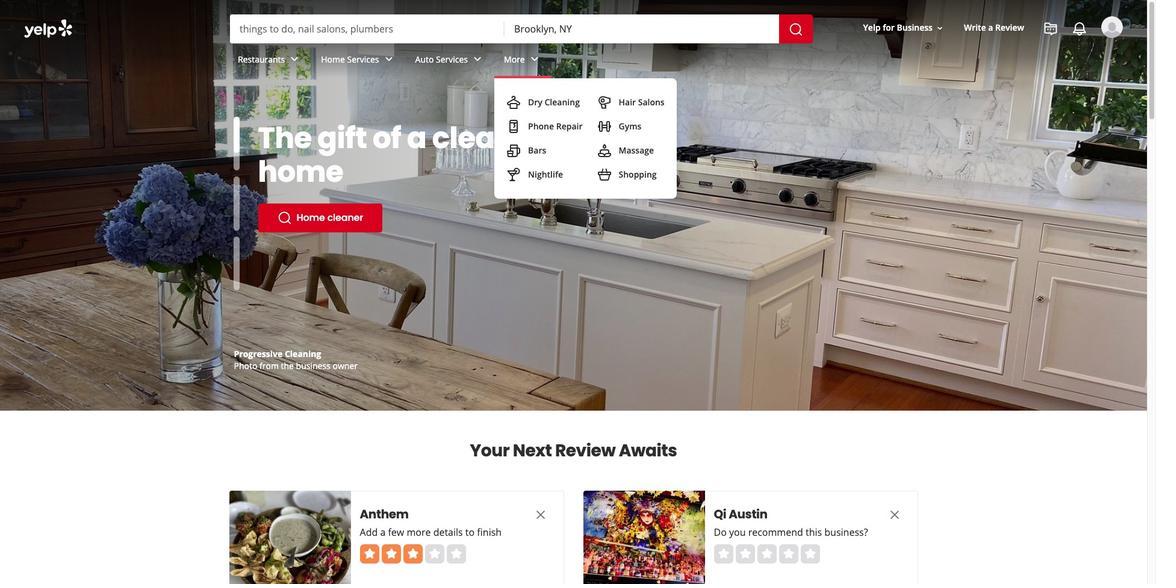 Task type: locate. For each thing, give the bounding box(es) containing it.
2 services from the left
[[436, 53, 468, 65]]

photo of qi austin image
[[584, 491, 705, 584]]

cleaner
[[328, 211, 363, 225]]

0 vertical spatial a
[[989, 22, 994, 33]]

a left few at the left bottom of page
[[380, 526, 386, 539]]

a right of
[[407, 118, 427, 158]]

dismiss card image for anthem
[[534, 508, 548, 522]]

24 chevron down v2 image inside auto services link
[[471, 52, 485, 67]]

home right 24 search v2 image
[[297, 211, 325, 225]]

cleaning
[[545, 96, 580, 108], [285, 348, 321, 360]]

24 chevron down v2 image for restaurants
[[288, 52, 302, 67]]

progressive cleaning link
[[234, 348, 321, 360]]

salons
[[638, 96, 665, 108]]

services down "things to do, nail salons, plumbers" text box
[[347, 53, 379, 65]]

do you recommend this business?
[[714, 526, 869, 539]]

cleaning inside progressive cleaning photo from the business owner
[[285, 348, 321, 360]]

None radio
[[779, 545, 799, 564]]

user actions element
[[854, 15, 1141, 89]]

2 horizontal spatial a
[[989, 22, 994, 33]]

1 services from the left
[[347, 53, 379, 65]]

a right the write
[[989, 22, 994, 33]]

cleaning up business
[[285, 348, 321, 360]]

review inside user actions element
[[996, 22, 1025, 33]]

1 vertical spatial home
[[297, 211, 325, 225]]

shopping
[[619, 169, 657, 180]]

bars link
[[502, 139, 588, 163]]

None search field
[[0, 0, 1148, 199]]

progressive
[[234, 348, 283, 360]]

24 chevron down v2 image right the more
[[528, 52, 542, 67]]

24 chevron down v2 image
[[288, 52, 302, 67], [382, 52, 396, 67], [471, 52, 485, 67], [528, 52, 542, 67]]

bars
[[528, 145, 547, 156]]

massage link
[[593, 139, 670, 163]]

1 horizontal spatial review
[[996, 22, 1025, 33]]

services
[[347, 53, 379, 65], [436, 53, 468, 65]]

photo of anthem image
[[229, 491, 351, 584]]

home services link
[[312, 43, 406, 78]]

2 24 chevron down v2 image from the left
[[382, 52, 396, 67]]

review right next
[[555, 439, 616, 463]]

the gift of a clean home
[[258, 118, 514, 192]]

24 gyms v2 image
[[597, 119, 612, 134]]

24 chevron down v2 image for more
[[528, 52, 542, 67]]

24 chevron down v2 image inside home services link
[[382, 52, 396, 67]]

2 none field from the left
[[505, 14, 780, 43]]

0 vertical spatial review
[[996, 22, 1025, 33]]

1 dismiss card image from the left
[[534, 508, 548, 522]]

this
[[806, 526, 823, 539]]

yelp for business button
[[859, 17, 950, 39]]

menu containing dry cleaning
[[495, 78, 677, 199]]

a inside the gift of a clean home
[[407, 118, 427, 158]]

menu inside 'business categories' element
[[495, 78, 677, 199]]

1 24 chevron down v2 image from the left
[[288, 52, 302, 67]]

nightlife
[[528, 169, 563, 180]]

notifications image
[[1073, 22, 1088, 36]]

2 vertical spatial a
[[380, 526, 386, 539]]

dry cleaning link
[[502, 90, 588, 114]]

0 horizontal spatial cleaning
[[285, 348, 321, 360]]

24 chevron down v2 image inside more link
[[528, 52, 542, 67]]

services right auto
[[436, 53, 468, 65]]

home inside 'business categories' element
[[321, 53, 345, 65]]

cleaning for dry
[[545, 96, 580, 108]]

few
[[388, 526, 404, 539]]

4 24 chevron down v2 image from the left
[[528, 52, 542, 67]]

business
[[296, 360, 331, 372]]

dismiss card image
[[534, 508, 548, 522], [888, 508, 902, 522]]

24 salon v2 image
[[597, 95, 612, 110]]

24 chevron down v2 image for auto services
[[471, 52, 485, 67]]

1 vertical spatial review
[[555, 439, 616, 463]]

phone
[[528, 121, 554, 132]]

cleaning up phone repair
[[545, 96, 580, 108]]

home services
[[321, 53, 379, 65]]

0 horizontal spatial dismiss card image
[[534, 508, 548, 522]]

shopping link
[[593, 163, 670, 187]]

None search field
[[230, 14, 813, 43]]

24 chevron down v2 image inside restaurants link
[[288, 52, 302, 67]]

24 dry cleaning v2 image
[[507, 95, 521, 110]]

recommend
[[749, 526, 804, 539]]

a inside "write a review" link
[[989, 22, 994, 33]]

None field
[[230, 14, 505, 43], [505, 14, 780, 43]]

qi austin
[[714, 506, 768, 523]]

services for auto services
[[436, 53, 468, 65]]

0 vertical spatial home
[[321, 53, 345, 65]]

review
[[996, 22, 1025, 33], [555, 439, 616, 463]]

menu
[[495, 78, 677, 199]]

qi
[[714, 506, 727, 523]]

24 chevron down v2 image left auto
[[382, 52, 396, 67]]

write
[[965, 22, 987, 33]]

anthem
[[360, 506, 409, 523]]

gyms
[[619, 121, 642, 132]]

your
[[470, 439, 510, 463]]

1 vertical spatial cleaning
[[285, 348, 321, 360]]

1 horizontal spatial a
[[407, 118, 427, 158]]

24 phone repair v2 image
[[507, 119, 521, 134]]

dismiss card image for qi austin
[[888, 508, 902, 522]]

finish
[[477, 526, 502, 539]]

home for home cleaner
[[297, 211, 325, 225]]

owner
[[333, 360, 358, 372]]

home cleaner
[[297, 211, 363, 225]]

more link
[[495, 43, 552, 78]]

cleaning inside dry cleaning link
[[545, 96, 580, 108]]

24 chevron down v2 image right auto services
[[471, 52, 485, 67]]

a for review
[[989, 22, 994, 33]]

0 horizontal spatial a
[[380, 526, 386, 539]]

projects image
[[1044, 22, 1059, 36]]

24 chevron down v2 image right restaurants
[[288, 52, 302, 67]]

none search field inside search box
[[230, 14, 813, 43]]

home
[[321, 53, 345, 65], [297, 211, 325, 225]]

home down "things to do, nail salons, plumbers" text box
[[321, 53, 345, 65]]

1 horizontal spatial cleaning
[[545, 96, 580, 108]]

business categories element
[[228, 43, 1124, 199]]

review right the write
[[996, 22, 1025, 33]]

1 vertical spatial a
[[407, 118, 427, 158]]

24 happy hour v2 image
[[507, 167, 521, 182]]

things to do, nail salons, plumbers text field
[[230, 14, 505, 43]]

1 none field from the left
[[230, 14, 505, 43]]

0 horizontal spatial review
[[555, 439, 616, 463]]

awaits
[[619, 439, 678, 463]]

auto services link
[[406, 43, 495, 78]]

24 massage v2 image
[[597, 143, 612, 158]]

0 vertical spatial cleaning
[[545, 96, 580, 108]]

business
[[897, 22, 933, 33]]

a
[[989, 22, 994, 33], [407, 118, 427, 158], [380, 526, 386, 539]]

0 horizontal spatial services
[[347, 53, 379, 65]]

more
[[407, 526, 431, 539]]

progressive cleaning photo from the business owner
[[234, 348, 358, 372]]

1 horizontal spatial services
[[436, 53, 468, 65]]

16 chevron down v2 image
[[936, 23, 945, 33]]

None radio
[[714, 545, 734, 564], [736, 545, 755, 564], [758, 545, 777, 564], [801, 545, 820, 564], [714, 545, 734, 564], [736, 545, 755, 564], [758, 545, 777, 564], [801, 545, 820, 564]]

cleaning for progressive
[[285, 348, 321, 360]]

2 dismiss card image from the left
[[888, 508, 902, 522]]

a for few
[[380, 526, 386, 539]]

1 horizontal spatial dismiss card image
[[888, 508, 902, 522]]

3 24 chevron down v2 image from the left
[[471, 52, 485, 67]]

the
[[258, 118, 312, 158]]



Task type: vqa. For each thing, say whether or not it's contained in the screenshot.
right 'Recommend'
no



Task type: describe. For each thing, give the bounding box(es) containing it.
details
[[434, 526, 463, 539]]

dry cleaning
[[528, 96, 580, 108]]

add
[[360, 526, 378, 539]]

restaurants link
[[228, 43, 312, 78]]

(no rating) image
[[714, 545, 820, 564]]

next
[[513, 439, 552, 463]]

review for a
[[996, 22, 1025, 33]]

anthem link
[[360, 506, 511, 523]]

3 star rating image
[[360, 545, 466, 564]]

24 chevron down v2 image for home services
[[382, 52, 396, 67]]

none field "things to do, nail salons, plumbers"
[[230, 14, 505, 43]]

none search field containing yelp for business
[[0, 0, 1148, 199]]

home for home services
[[321, 53, 345, 65]]

phone repair link
[[502, 114, 588, 139]]

services for home services
[[347, 53, 379, 65]]

hair
[[619, 96, 636, 108]]

jeremy m. image
[[1102, 16, 1124, 38]]

yelp for business
[[864, 22, 933, 33]]

business?
[[825, 526, 869, 539]]

your next review awaits
[[470, 439, 678, 463]]

restaurants
[[238, 53, 285, 65]]

of
[[373, 118, 401, 158]]

hair salons
[[619, 96, 665, 108]]

none field address, neighborhood, city, state or zip
[[505, 14, 780, 43]]

phone repair
[[528, 121, 583, 132]]

write a review
[[965, 22, 1025, 33]]

hair salons link
[[593, 90, 670, 114]]

review for next
[[555, 439, 616, 463]]

austin
[[729, 506, 768, 523]]

dry
[[528, 96, 543, 108]]

clean
[[433, 118, 514, 158]]

24 search v2 image
[[277, 211, 292, 225]]

more
[[504, 53, 525, 65]]

yelp
[[864, 22, 881, 33]]

qi austin link
[[714, 506, 865, 523]]

explore banner section banner
[[0, 0, 1148, 411]]

do
[[714, 526, 727, 539]]

massage
[[619, 145, 654, 156]]

to
[[466, 526, 475, 539]]

auto
[[415, 53, 434, 65]]

search image
[[789, 22, 804, 37]]

gyms link
[[593, 114, 670, 139]]

add a few more details to finish
[[360, 526, 502, 539]]

home cleaner link
[[258, 204, 383, 233]]

24 bars v2 image
[[507, 143, 521, 158]]

for
[[883, 22, 895, 33]]

write a review link
[[960, 17, 1030, 39]]

gift
[[318, 118, 367, 158]]

nightlife link
[[502, 163, 588, 187]]

repair
[[557, 121, 583, 132]]

you
[[730, 526, 746, 539]]

home
[[258, 152, 344, 192]]

24 shopping v2 image
[[597, 167, 612, 182]]

photo
[[234, 360, 258, 372]]

the
[[281, 360, 294, 372]]

address, neighborhood, city, state or zip text field
[[505, 14, 780, 43]]

from
[[260, 360, 279, 372]]

rating element
[[714, 545, 820, 564]]

select slide image
[[233, 100, 239, 153]]

auto services
[[415, 53, 468, 65]]



